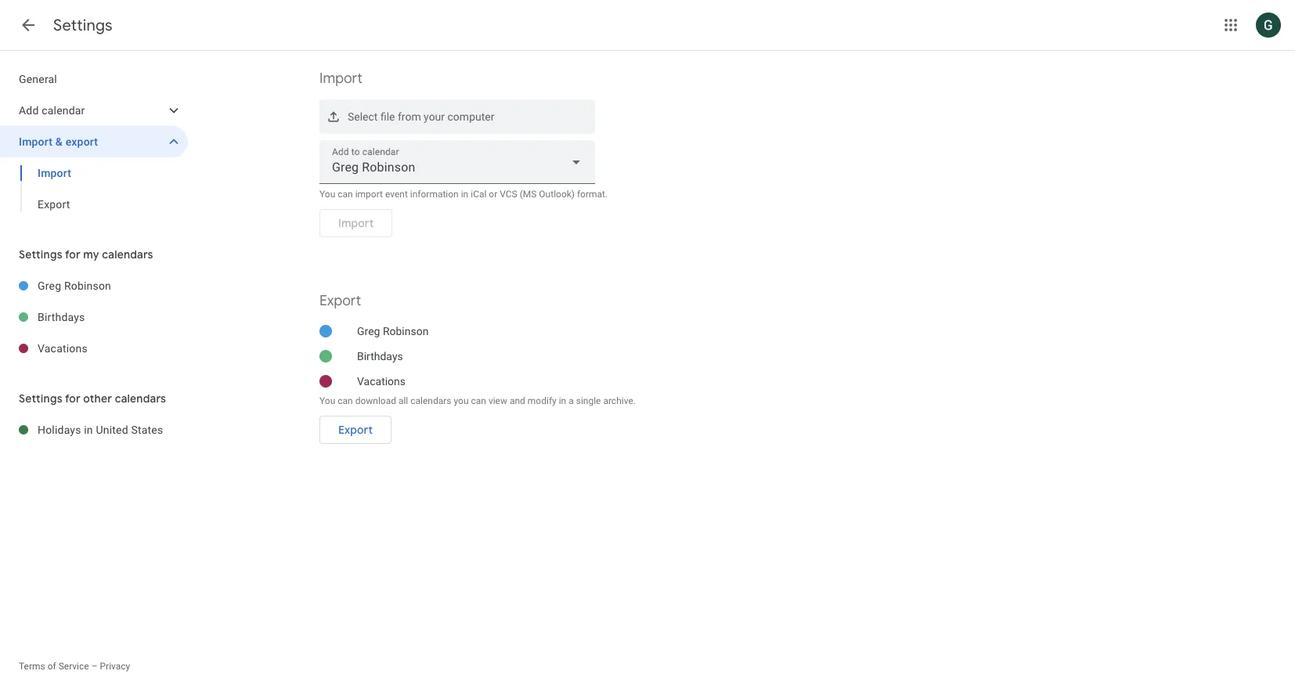 Task type: vqa. For each thing, say whether or not it's contained in the screenshot.
"19" element at top
no



Task type: describe. For each thing, give the bounding box(es) containing it.
your
[[424, 110, 445, 123]]

terms of service – privacy
[[19, 661, 130, 672]]

holidays in united states link
[[38, 414, 188, 446]]

&
[[55, 135, 63, 148]]

other
[[83, 392, 112, 406]]

download
[[355, 395, 396, 406]]

1 vertical spatial birthdays
[[357, 350, 403, 363]]

you for you can import event information in ical or vcs (ms outlook) format.
[[320, 189, 335, 200]]

privacy link
[[100, 661, 130, 672]]

you
[[454, 395, 469, 406]]

tree containing general
[[0, 63, 188, 220]]

archive.
[[603, 395, 636, 406]]

holidays in united states
[[38, 424, 163, 436]]

settings for settings for other calendars
[[19, 392, 62, 406]]

of
[[48, 661, 56, 672]]

birthdays tree item
[[0, 302, 188, 333]]

select file from your computer
[[348, 110, 495, 123]]

ical
[[471, 189, 487, 200]]

can for import
[[338, 189, 353, 200]]

0 vertical spatial import
[[320, 70, 363, 88]]

vacations link
[[38, 333, 188, 364]]

view
[[489, 395, 507, 406]]

(ms
[[520, 189, 537, 200]]

select
[[348, 110, 378, 123]]

robinson inside tree item
[[64, 280, 111, 292]]

format.
[[577, 189, 608, 200]]

and
[[510, 395, 525, 406]]

my
[[83, 247, 99, 262]]

1 horizontal spatial vacations
[[357, 375, 406, 388]]

settings for settings
[[53, 16, 113, 35]]

from
[[398, 110, 421, 123]]

import inside group
[[38, 167, 71, 179]]

you can import event information in ical or vcs (ms outlook) format.
[[320, 189, 608, 200]]

calendars for settings for other calendars
[[115, 392, 166, 406]]

states
[[131, 424, 163, 436]]

computer
[[448, 110, 495, 123]]

settings for settings for my calendars
[[19, 247, 62, 262]]

for for other
[[65, 392, 80, 406]]

single
[[576, 395, 601, 406]]

greg robinson tree item
[[0, 270, 188, 302]]

modify
[[528, 395, 557, 406]]

add calendar
[[19, 104, 85, 117]]

import inside tree item
[[19, 135, 53, 148]]

settings for other calendars
[[19, 392, 166, 406]]

1 horizontal spatial robinson
[[383, 325, 429, 338]]

vcs
[[500, 189, 517, 200]]

in inside 'link'
[[84, 424, 93, 436]]

–
[[91, 661, 98, 672]]

holidays in united states tree item
[[0, 414, 188, 446]]

0 vertical spatial in
[[461, 189, 469, 200]]



Task type: locate. For each thing, give the bounding box(es) containing it.
in left a
[[559, 395, 566, 406]]

birthdays link
[[38, 302, 188, 333]]

0 horizontal spatial robinson
[[64, 280, 111, 292]]

settings heading
[[53, 16, 113, 35]]

can for download
[[338, 395, 353, 406]]

calendars
[[102, 247, 153, 262], [115, 392, 166, 406], [411, 395, 451, 406]]

vacations
[[38, 342, 88, 355], [357, 375, 406, 388]]

0 vertical spatial for
[[65, 247, 80, 262]]

1 horizontal spatial greg
[[357, 325, 380, 338]]

vacations down birthdays tree item
[[38, 342, 88, 355]]

2 for from the top
[[65, 392, 80, 406]]

export
[[38, 198, 70, 211], [320, 292, 361, 310], [338, 423, 373, 437]]

calendars up states
[[115, 392, 166, 406]]

0 horizontal spatial birthdays
[[38, 311, 85, 323]]

for for my
[[65, 247, 80, 262]]

can left import
[[338, 189, 353, 200]]

can right you
[[471, 395, 486, 406]]

import
[[320, 70, 363, 88], [19, 135, 53, 148], [38, 167, 71, 179]]

0 horizontal spatial greg
[[38, 280, 61, 292]]

2 you from the top
[[320, 395, 335, 406]]

in left united
[[84, 424, 93, 436]]

greg inside greg robinson tree item
[[38, 280, 61, 292]]

birthdays down greg robinson tree item
[[38, 311, 85, 323]]

1 vertical spatial export
[[320, 292, 361, 310]]

united
[[96, 424, 128, 436]]

birthdays inside tree item
[[38, 311, 85, 323]]

vacations up download
[[357, 375, 406, 388]]

1 for from the top
[[65, 247, 80, 262]]

export inside group
[[38, 198, 70, 211]]

can left download
[[338, 395, 353, 406]]

settings
[[53, 16, 113, 35], [19, 247, 62, 262], [19, 392, 62, 406]]

can
[[338, 189, 353, 200], [338, 395, 353, 406], [471, 395, 486, 406]]

calendars right my
[[102, 247, 153, 262]]

0 vertical spatial robinson
[[64, 280, 111, 292]]

import left & on the left
[[19, 135, 53, 148]]

settings right go back image
[[53, 16, 113, 35]]

privacy
[[100, 661, 130, 672]]

tree
[[0, 63, 188, 220]]

greg up download
[[357, 325, 380, 338]]

greg robinson inside tree item
[[38, 280, 111, 292]]

all
[[399, 395, 408, 406]]

group
[[0, 157, 188, 220]]

0 vertical spatial you
[[320, 189, 335, 200]]

you left import
[[320, 189, 335, 200]]

calendars for settings for my calendars
[[102, 247, 153, 262]]

1 vertical spatial in
[[559, 395, 566, 406]]

birthdays
[[38, 311, 85, 323], [357, 350, 403, 363]]

file
[[381, 110, 395, 123]]

terms
[[19, 661, 45, 672]]

1 vertical spatial robinson
[[383, 325, 429, 338]]

greg robinson down settings for my calendars
[[38, 280, 111, 292]]

you for you can download all calendars you can view and modify in a single archive.
[[320, 395, 335, 406]]

1 vertical spatial settings
[[19, 247, 62, 262]]

1 vertical spatial for
[[65, 392, 80, 406]]

1 vertical spatial greg robinson
[[357, 325, 429, 338]]

settings left my
[[19, 247, 62, 262]]

birthdays up download
[[357, 350, 403, 363]]

0 vertical spatial export
[[38, 198, 70, 211]]

settings up holidays
[[19, 392, 62, 406]]

in
[[461, 189, 469, 200], [559, 395, 566, 406], [84, 424, 93, 436]]

import
[[355, 189, 383, 200]]

event
[[385, 189, 408, 200]]

greg down settings for my calendars
[[38, 280, 61, 292]]

you left download
[[320, 395, 335, 406]]

calendar
[[42, 104, 85, 117]]

2 vertical spatial in
[[84, 424, 93, 436]]

1 vertical spatial greg
[[357, 325, 380, 338]]

service
[[58, 661, 89, 672]]

2 vertical spatial import
[[38, 167, 71, 179]]

vacations inside vacations tree item
[[38, 342, 88, 355]]

for
[[65, 247, 80, 262], [65, 392, 80, 406]]

0 vertical spatial greg
[[38, 280, 61, 292]]

you can download all calendars you can view and modify in a single archive.
[[320, 395, 636, 406]]

for left my
[[65, 247, 80, 262]]

go back image
[[19, 16, 38, 34]]

vacations tree item
[[0, 333, 188, 364]]

terms of service link
[[19, 661, 89, 672]]

1 you from the top
[[320, 189, 335, 200]]

0 vertical spatial settings
[[53, 16, 113, 35]]

import down import & export
[[38, 167, 71, 179]]

import up select
[[320, 70, 363, 88]]

2 vertical spatial settings
[[19, 392, 62, 406]]

import & export tree item
[[0, 126, 188, 157]]

0 vertical spatial vacations
[[38, 342, 88, 355]]

0 vertical spatial greg robinson
[[38, 280, 111, 292]]

export for import
[[38, 198, 70, 211]]

None field
[[320, 140, 595, 184]]

export
[[65, 135, 98, 148]]

export for you can download all calendars you can view and modify in a single archive.
[[338, 423, 373, 437]]

general
[[19, 73, 57, 85]]

or
[[489, 189, 498, 200]]

1 horizontal spatial in
[[461, 189, 469, 200]]

settings for my calendars
[[19, 247, 153, 262]]

0 horizontal spatial vacations
[[38, 342, 88, 355]]

in left ical
[[461, 189, 469, 200]]

0 horizontal spatial greg robinson
[[38, 280, 111, 292]]

greg
[[38, 280, 61, 292], [357, 325, 380, 338]]

2 horizontal spatial in
[[559, 395, 566, 406]]

information
[[410, 189, 459, 200]]

add
[[19, 104, 39, 117]]

a
[[569, 395, 574, 406]]

1 vertical spatial vacations
[[357, 375, 406, 388]]

1 horizontal spatial greg robinson
[[357, 325, 429, 338]]

1 horizontal spatial birthdays
[[357, 350, 403, 363]]

0 horizontal spatial in
[[84, 424, 93, 436]]

1 vertical spatial you
[[320, 395, 335, 406]]

outlook)
[[539, 189, 575, 200]]

group containing import
[[0, 157, 188, 220]]

select file from your computer button
[[320, 99, 595, 134]]

robinson
[[64, 280, 111, 292], [383, 325, 429, 338]]

robinson down settings for my calendars
[[64, 280, 111, 292]]

settings for my calendars tree
[[0, 270, 188, 364]]

holidays
[[38, 424, 81, 436]]

calendars right all
[[411, 395, 451, 406]]

for left other
[[65, 392, 80, 406]]

greg robinson up all
[[357, 325, 429, 338]]

1 vertical spatial import
[[19, 135, 53, 148]]

import & export
[[19, 135, 98, 148]]

0 vertical spatial birthdays
[[38, 311, 85, 323]]

2 vertical spatial export
[[338, 423, 373, 437]]

robinson up all
[[383, 325, 429, 338]]

you
[[320, 189, 335, 200], [320, 395, 335, 406]]

greg robinson
[[38, 280, 111, 292], [357, 325, 429, 338]]



